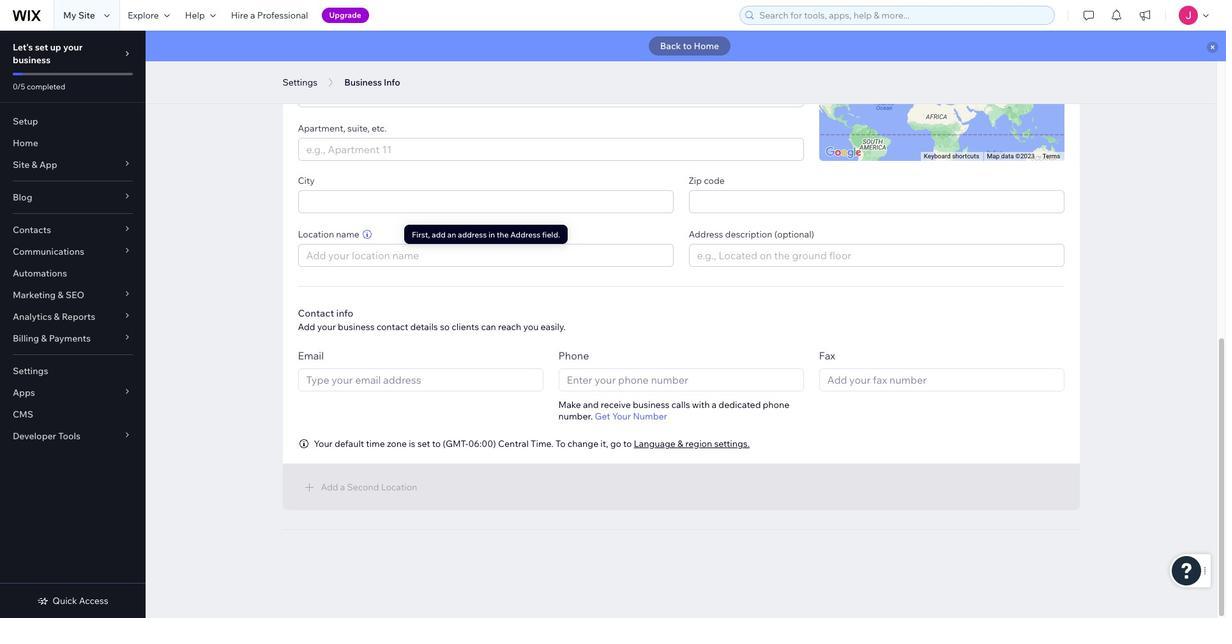 Task type: describe. For each thing, give the bounding box(es) containing it.
seo
[[66, 289, 84, 301]]

hire
[[231, 10, 248, 21]]

upgrade button
[[322, 8, 369, 23]]

location
[[298, 229, 334, 240]]

keyboard shortcuts
[[924, 153, 980, 160]]

sidebar element
[[0, 31, 146, 618]]

calls
[[672, 399, 690, 411]]

Add your location name field
[[303, 245, 669, 266]]

phone
[[559, 350, 589, 362]]

1 horizontal spatial address
[[689, 229, 724, 240]]

professional
[[257, 10, 308, 21]]

e.g., Located on the ground floor field
[[693, 245, 1060, 266]]

©2023
[[1016, 153, 1035, 160]]

marketing
[[13, 289, 56, 301]]

default
[[335, 438, 364, 450]]

zone
[[387, 438, 407, 450]]

map region
[[819, 31, 1065, 161]]

(optional)
[[775, 229, 815, 240]]

shortcuts
[[953, 153, 980, 160]]

automations link
[[0, 263, 146, 284]]

settings link
[[0, 360, 146, 382]]

add
[[298, 321, 315, 333]]

zip
[[689, 175, 702, 187]]

a inside make and receive business calls with a dedicated phone number.
[[712, 399, 717, 411]]

apartment,
[[298, 123, 346, 134]]

an
[[448, 230, 456, 240]]

make and receive business calls with a dedicated phone number.
[[559, 399, 790, 422]]

let's set up your business
[[13, 42, 83, 66]]

Enter your phone number field
[[563, 369, 800, 391]]

get your number button
[[595, 411, 668, 422]]

the
[[497, 230, 509, 240]]

setup link
[[0, 111, 146, 132]]

site & app button
[[0, 154, 146, 176]]

back to home button
[[649, 36, 731, 56]]

to inside button
[[683, 40, 692, 52]]

can
[[481, 321, 496, 333]]

apps
[[13, 387, 35, 399]]

reports
[[62, 311, 95, 323]]

etc.
[[372, 123, 387, 134]]

terms
[[1043, 153, 1061, 160]]

analytics
[[13, 311, 52, 323]]

region
[[686, 438, 713, 450]]

communications
[[13, 246, 84, 257]]

contacts
[[13, 224, 51, 236]]

quick access
[[53, 595, 108, 607]]

my
[[63, 10, 76, 21]]

payments
[[49, 333, 91, 344]]

quick access button
[[37, 595, 108, 607]]

keyboard
[[924, 153, 951, 160]]

hire a professional link
[[223, 0, 316, 31]]

developer
[[13, 431, 56, 442]]

suite,
[[348, 123, 370, 134]]

city
[[298, 175, 315, 187]]

language
[[634, 438, 676, 450]]

quick
[[53, 595, 77, 607]]

contacts button
[[0, 219, 146, 241]]

your default time zone is set to (gmt-06:00) central time. to change it, go to language & region settings.
[[314, 438, 750, 450]]

clients
[[452, 321, 479, 333]]

Search for tools, apps, help & more... field
[[756, 6, 1051, 24]]

business info button
[[338, 73, 407, 92]]

help button
[[178, 0, 223, 31]]

easily.
[[541, 321, 566, 333]]

my site
[[63, 10, 95, 21]]

home inside 'link'
[[13, 137, 38, 149]]

0 horizontal spatial your
[[314, 438, 333, 450]]

address description (optional)
[[689, 229, 815, 240]]

apps button
[[0, 382, 146, 404]]

blog
[[13, 192, 32, 203]]

site & app
[[13, 159, 57, 171]]

back
[[660, 40, 681, 52]]

contact info add your business contact details so clients can reach you easily.
[[298, 307, 566, 333]]

site inside popup button
[[13, 159, 30, 171]]

zip code
[[689, 175, 725, 187]]

in
[[489, 230, 495, 240]]

keyboard shortcuts button
[[924, 152, 980, 161]]

let's
[[13, 42, 33, 53]]

get your number
[[595, 411, 668, 422]]

access
[[79, 595, 108, 607]]

your for set
[[63, 42, 83, 53]]

first,
[[412, 230, 430, 240]]

code
[[704, 175, 725, 187]]

settings for settings link
[[13, 365, 48, 377]]

is
[[409, 438, 416, 450]]

name
[[336, 229, 360, 240]]

map data ©2023
[[987, 153, 1035, 160]]

0 vertical spatial site
[[78, 10, 95, 21]]

billing & payments button
[[0, 328, 146, 349]]



Task type: locate. For each thing, give the bounding box(es) containing it.
0 horizontal spatial business
[[13, 54, 51, 66]]

Type your email address field
[[303, 369, 539, 391]]

email
[[298, 350, 324, 362]]

analytics & reports
[[13, 311, 95, 323]]

home link
[[0, 132, 146, 154]]

central
[[498, 438, 529, 450]]

settings inside button
[[283, 77, 318, 88]]

app
[[39, 159, 57, 171]]

0 vertical spatial business
[[13, 54, 51, 66]]

set right the is
[[418, 438, 430, 450]]

number.
[[559, 411, 593, 422]]

data
[[1002, 153, 1014, 160]]

0 horizontal spatial a
[[250, 10, 255, 21]]

first, add an address in the address field.
[[412, 230, 560, 240]]

with
[[692, 399, 710, 411]]

(gmt-
[[443, 438, 469, 450]]

business left calls
[[633, 399, 670, 411]]

fax
[[819, 350, 836, 362]]

setup
[[13, 116, 38, 127]]

time
[[366, 438, 385, 450]]

& for marketing
[[58, 289, 64, 301]]

1 vertical spatial your
[[314, 438, 333, 450]]

explore
[[128, 10, 159, 21]]

developer tools button
[[0, 425, 146, 447]]

& for billing
[[41, 333, 47, 344]]

business for info
[[338, 321, 375, 333]]

& left reports
[[54, 311, 60, 323]]

settings inside sidebar element
[[13, 365, 48, 377]]

make
[[559, 399, 581, 411]]

1 horizontal spatial settings
[[283, 77, 318, 88]]

1 horizontal spatial a
[[712, 399, 717, 411]]

0 horizontal spatial address
[[511, 230, 541, 240]]

cms
[[13, 409, 33, 420]]

contact
[[377, 321, 408, 333]]

back to home alert
[[146, 31, 1227, 61]]

marketing & seo button
[[0, 284, 146, 306]]

your down "contact"
[[317, 321, 336, 333]]

to left (gmt-
[[432, 438, 441, 450]]

cms link
[[0, 404, 146, 425]]

marketing & seo
[[13, 289, 84, 301]]

1 vertical spatial set
[[418, 438, 430, 450]]

description
[[726, 229, 773, 240]]

a right hire on the top left of the page
[[250, 10, 255, 21]]

google image
[[823, 144, 865, 161]]

1 vertical spatial site
[[13, 159, 30, 171]]

tools
[[58, 431, 81, 442]]

None field
[[303, 85, 785, 107], [303, 191, 669, 213], [693, 191, 1060, 213], [303, 85, 785, 107], [303, 191, 669, 213], [693, 191, 1060, 213]]

site left app at the top of the page
[[13, 159, 30, 171]]

apartment, suite, etc.
[[298, 123, 387, 134]]

0 horizontal spatial to
[[432, 438, 441, 450]]

2 vertical spatial business
[[633, 399, 670, 411]]

1 horizontal spatial set
[[418, 438, 430, 450]]

& for analytics
[[54, 311, 60, 323]]

a right the with
[[712, 399, 717, 411]]

set inside let's set up your business
[[35, 42, 48, 53]]

business
[[344, 77, 382, 88]]

billing & payments
[[13, 333, 91, 344]]

settings.
[[715, 438, 750, 450]]

time.
[[531, 438, 554, 450]]

number
[[633, 411, 668, 422]]

1 horizontal spatial home
[[694, 40, 720, 52]]

business inside let's set up your business
[[13, 54, 51, 66]]

0 vertical spatial home
[[694, 40, 720, 52]]

upgrade
[[329, 10, 361, 20]]

reach
[[498, 321, 522, 333]]

e.g., Apartment 11 field
[[303, 139, 800, 160]]

0 horizontal spatial your
[[63, 42, 83, 53]]

address
[[689, 229, 724, 240], [511, 230, 541, 240]]

settings up apps
[[13, 365, 48, 377]]

automations
[[13, 268, 67, 279]]

home
[[694, 40, 720, 52], [13, 137, 38, 149]]

business inside make and receive business calls with a dedicated phone number.
[[633, 399, 670, 411]]

1 vertical spatial your
[[317, 321, 336, 333]]

0 vertical spatial set
[[35, 42, 48, 53]]

get
[[595, 411, 610, 422]]

home right back at the top of the page
[[694, 40, 720, 52]]

business inside contact info add your business contact details so clients can reach you easily.
[[338, 321, 375, 333]]

info
[[384, 77, 400, 88]]

your inside let's set up your business
[[63, 42, 83, 53]]

1 horizontal spatial your
[[612, 411, 631, 422]]

your
[[612, 411, 631, 422], [314, 438, 333, 450]]

home down setup
[[13, 137, 38, 149]]

06:00)
[[469, 438, 496, 450]]

address
[[458, 230, 487, 240]]

your left default
[[314, 438, 333, 450]]

back to home
[[660, 40, 720, 52]]

info
[[336, 307, 354, 319]]

map
[[987, 153, 1000, 160]]

it,
[[601, 438, 609, 450]]

1 vertical spatial business
[[338, 321, 375, 333]]

Add your fax number field
[[824, 369, 1060, 391]]

business down the info
[[338, 321, 375, 333]]

settings up the apartment,
[[283, 77, 318, 88]]

1 horizontal spatial to
[[624, 438, 632, 450]]

0 horizontal spatial home
[[13, 137, 38, 149]]

analytics & reports button
[[0, 306, 146, 328]]

site right my
[[78, 10, 95, 21]]

so
[[440, 321, 450, 333]]

business down let's
[[13, 54, 51, 66]]

phone
[[763, 399, 790, 411]]

& for site
[[32, 159, 37, 171]]

receive
[[601, 399, 631, 411]]

1 horizontal spatial your
[[317, 321, 336, 333]]

your right the up
[[63, 42, 83, 53]]

0 vertical spatial a
[[250, 10, 255, 21]]

0 vertical spatial settings
[[283, 77, 318, 88]]

developer tools
[[13, 431, 81, 442]]

& left the region
[[678, 438, 684, 450]]

you
[[524, 321, 539, 333]]

dedicated
[[719, 399, 761, 411]]

address right the
[[511, 230, 541, 240]]

settings for settings button
[[283, 77, 318, 88]]

& inside dropdown button
[[41, 333, 47, 344]]

1 vertical spatial a
[[712, 399, 717, 411]]

0 horizontal spatial set
[[35, 42, 48, 53]]

& left seo
[[58, 289, 64, 301]]

contact
[[298, 307, 334, 319]]

0 vertical spatial your
[[63, 42, 83, 53]]

to right back at the top of the page
[[683, 40, 692, 52]]

1 horizontal spatial business
[[338, 321, 375, 333]]

and
[[583, 399, 599, 411]]

0 horizontal spatial site
[[13, 159, 30, 171]]

field.
[[542, 230, 560, 240]]

1 vertical spatial home
[[13, 137, 38, 149]]

0 vertical spatial your
[[612, 411, 631, 422]]

your inside contact info add your business contact details so clients can reach you easily.
[[317, 321, 336, 333]]

to right the go
[[624, 438, 632, 450]]

& right billing
[[41, 333, 47, 344]]

your right get
[[612, 411, 631, 422]]

up
[[50, 42, 61, 53]]

1 vertical spatial settings
[[13, 365, 48, 377]]

home inside button
[[694, 40, 720, 52]]

terms link
[[1043, 153, 1061, 160]]

your for info
[[317, 321, 336, 333]]

& left app at the top of the page
[[32, 159, 37, 171]]

& inside popup button
[[58, 289, 64, 301]]

to
[[556, 438, 566, 450]]

2 horizontal spatial business
[[633, 399, 670, 411]]

business for set
[[13, 54, 51, 66]]

2 horizontal spatial to
[[683, 40, 692, 52]]

set left the up
[[35, 42, 48, 53]]

address left description
[[689, 229, 724, 240]]

a
[[250, 10, 255, 21], [712, 399, 717, 411]]

0 horizontal spatial settings
[[13, 365, 48, 377]]

1 horizontal spatial site
[[78, 10, 95, 21]]

language & region settings. button
[[634, 438, 750, 450]]

business
[[13, 54, 51, 66], [338, 321, 375, 333], [633, 399, 670, 411]]

location name
[[298, 229, 360, 240]]

communications button
[[0, 241, 146, 263]]



Task type: vqa. For each thing, say whether or not it's contained in the screenshot.
suite,
yes



